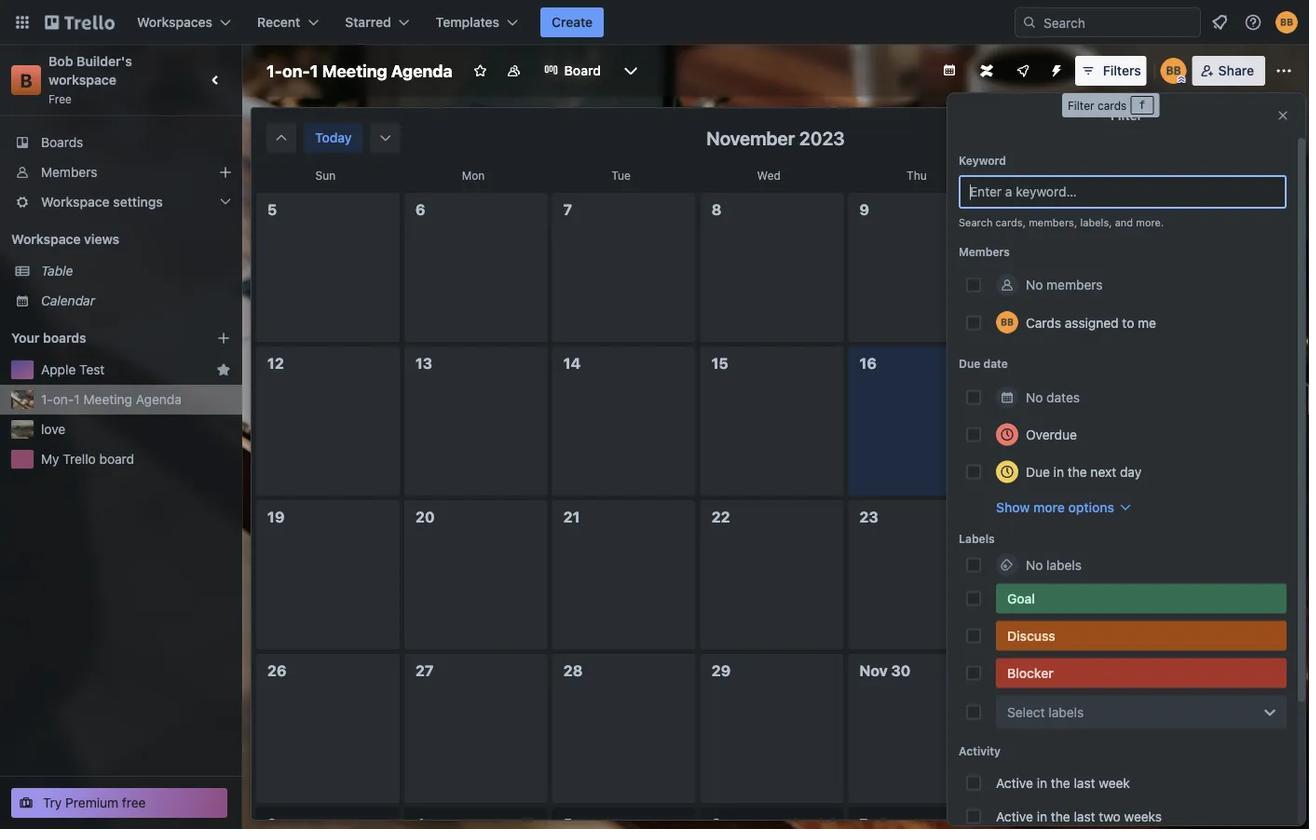 Task type: vqa. For each thing, say whether or not it's contained in the screenshot.
the Remove cover LINK
no



Task type: describe. For each thing, give the bounding box(es) containing it.
last for week
[[1075, 776, 1096, 791]]

discuss
[[1008, 628, 1056, 644]]

show more options
[[997, 500, 1115, 515]]

love link
[[41, 420, 231, 439]]

and
[[1116, 217, 1134, 229]]

my trello board link
[[41, 450, 231, 469]]

on- inside board name text box
[[282, 61, 310, 81]]

agenda inside 1-on-1 meeting agenda link
[[136, 392, 182, 407]]

1 sm image from the left
[[272, 129, 291, 147]]

workspace visible image
[[507, 63, 522, 78]]

star or unstar board image
[[473, 63, 488, 78]]

calendar power-up image
[[942, 62, 957, 77]]

labels for select labels
[[1049, 705, 1085, 720]]

starred icon image
[[216, 363, 231, 378]]

thu
[[907, 169, 927, 182]]

30
[[892, 662, 911, 680]]

day
[[1121, 464, 1142, 480]]

mon
[[462, 169, 485, 182]]

week button
[[1082, 123, 1138, 153]]

starred button
[[334, 7, 421, 37]]

28
[[564, 662, 583, 680]]

week
[[1093, 130, 1127, 145]]

apple
[[41, 362, 76, 378]]

builder's
[[77, 54, 132, 69]]

the for day
[[1068, 464, 1088, 480]]

apple test link
[[41, 361, 209, 379]]

templates
[[436, 14, 500, 30]]

in for due in the next day
[[1054, 464, 1065, 480]]

6
[[416, 201, 426, 219]]

b
[[20, 69, 32, 91]]

Board name text field
[[257, 56, 462, 86]]

weeks
[[1125, 809, 1163, 825]]

select labels
[[1008, 705, 1085, 720]]

1-on-1 meeting agenda inside board name text box
[[267, 61, 453, 81]]

love
[[41, 422, 65, 437]]

filter for filter cards
[[1068, 99, 1095, 112]]

23
[[860, 509, 879, 526]]

bob builder's workspace free
[[48, 54, 136, 105]]

8
[[712, 201, 722, 219]]

search cards, members, labels, and more.
[[959, 217, 1165, 229]]

free
[[122, 796, 146, 811]]

customize views image
[[622, 62, 640, 80]]

agenda inside board name text box
[[391, 61, 453, 81]]

filter for filter
[[1111, 108, 1143, 123]]

no for no members
[[1026, 277, 1044, 293]]

dec
[[1008, 662, 1035, 680]]

workspace settings
[[41, 194, 163, 210]]

21
[[564, 509, 580, 526]]

show menu image
[[1275, 62, 1294, 80]]

back to home image
[[45, 7, 115, 37]]

show
[[997, 500, 1031, 515]]

board link
[[533, 56, 612, 86]]

overdue
[[1026, 427, 1078, 442]]

try premium free button
[[11, 789, 227, 819]]

add board image
[[216, 331, 231, 346]]

filter cards
[[1068, 99, 1127, 112]]

fri
[[1058, 169, 1072, 182]]

1 inside board name text box
[[310, 61, 318, 81]]

wed
[[758, 169, 781, 182]]

starred
[[345, 14, 391, 30]]

more
[[1034, 500, 1066, 515]]

no members
[[1026, 277, 1103, 293]]

automation image
[[1042, 56, 1068, 82]]

19
[[268, 509, 285, 526]]

labels,
[[1081, 217, 1113, 229]]

workspace
[[48, 72, 117, 88]]

keyword
[[959, 154, 1007, 167]]

active in the last week
[[997, 776, 1131, 791]]

b link
[[11, 65, 41, 95]]

5
[[268, 201, 277, 219]]

my trello board
[[41, 452, 134, 467]]

0 notifications image
[[1209, 11, 1232, 34]]

boards link
[[0, 128, 242, 158]]

search
[[959, 217, 993, 229]]

members link
[[0, 158, 242, 187]]

share
[[1219, 63, 1255, 78]]

primary element
[[0, 0, 1310, 45]]

workspace navigation collapse icon image
[[203, 67, 229, 93]]

members inside "link"
[[41, 165, 97, 180]]

0 horizontal spatial bob builder (bobbuilder40) image
[[997, 311, 1019, 334]]

me
[[1139, 315, 1157, 330]]

try
[[43, 796, 62, 811]]

the for two
[[1052, 809, 1071, 825]]

meeting inside board name text box
[[322, 61, 388, 81]]

share button
[[1193, 56, 1266, 86]]

bob
[[48, 54, 73, 69]]

color: red, title: "blocker" element
[[997, 659, 1288, 689]]

dates
[[1047, 390, 1081, 405]]

boards
[[41, 135, 83, 150]]

settings
[[113, 194, 163, 210]]

workspace for workspace settings
[[41, 194, 110, 210]]

no dates
[[1026, 390, 1081, 405]]

2
[[1156, 662, 1165, 680]]

power ups image
[[1016, 63, 1031, 78]]

in for active in the last week
[[1037, 776, 1048, 791]]

confluence icon image
[[981, 64, 994, 77]]

filters button
[[1076, 56, 1147, 86]]

your
[[11, 331, 40, 346]]

cards,
[[996, 217, 1026, 229]]

17
[[1008, 355, 1024, 372]]

bob builder's workspace link
[[48, 54, 136, 88]]

cards assigned to me
[[1026, 315, 1157, 330]]

nov 30
[[860, 662, 911, 680]]



Task type: locate. For each thing, give the bounding box(es) containing it.
22
[[712, 509, 730, 526]]

in
[[1054, 464, 1065, 480], [1037, 776, 1048, 791], [1037, 809, 1048, 825]]

agenda
[[391, 61, 453, 81], [136, 392, 182, 407]]

sm image up 5
[[272, 129, 291, 147]]

1 right dec on the right of page
[[1039, 662, 1045, 680]]

in up active in the last two weeks
[[1037, 776, 1048, 791]]

active for active in the last week
[[997, 776, 1034, 791]]

active for active in the last two weeks
[[997, 809, 1034, 825]]

0 horizontal spatial 1
[[74, 392, 80, 407]]

labels
[[1047, 558, 1082, 573], [1049, 705, 1085, 720]]

active down 'active in the last week'
[[997, 809, 1034, 825]]

nov
[[860, 662, 888, 680]]

due up more
[[1026, 464, 1051, 480]]

10
[[1008, 201, 1025, 219]]

cards
[[1098, 99, 1127, 112]]

1 vertical spatial no
[[1026, 390, 1044, 405]]

activity
[[959, 745, 1001, 758]]

12
[[268, 355, 284, 372]]

0 horizontal spatial 1-on-1 meeting agenda
[[41, 392, 182, 407]]

1 vertical spatial 1
[[74, 392, 80, 407]]

0 horizontal spatial meeting
[[83, 392, 132, 407]]

2 vertical spatial in
[[1037, 809, 1048, 825]]

sun
[[316, 169, 336, 182]]

1 vertical spatial 1-on-1 meeting agenda
[[41, 392, 182, 407]]

next
[[1091, 464, 1117, 480]]

in for active in the last two weeks
[[1037, 809, 1048, 825]]

no for no labels
[[1026, 558, 1044, 573]]

trello
[[63, 452, 96, 467]]

1 vertical spatial bob builder (bobbuilder40) image
[[1161, 58, 1187, 84]]

0 horizontal spatial members
[[41, 165, 97, 180]]

1 horizontal spatial agenda
[[391, 61, 453, 81]]

no
[[1026, 277, 1044, 293], [1026, 390, 1044, 405], [1026, 558, 1044, 573]]

1 vertical spatial labels
[[1049, 705, 1085, 720]]

20
[[416, 509, 435, 526]]

your boards with 4 items element
[[11, 327, 188, 350]]

0 vertical spatial on-
[[282, 61, 310, 81]]

calendar
[[41, 293, 95, 309]]

workspace for workspace views
[[11, 232, 81, 247]]

sm image
[[272, 129, 291, 147], [376, 129, 395, 147]]

2 vertical spatial no
[[1026, 558, 1044, 573]]

1 down apple test
[[74, 392, 80, 407]]

0 horizontal spatial filter
[[1068, 99, 1095, 112]]

1 vertical spatial meeting
[[83, 392, 132, 407]]

filter left cards
[[1068, 99, 1095, 112]]

1 horizontal spatial 1-
[[267, 61, 282, 81]]

no for no dates
[[1026, 390, 1044, 405]]

1 vertical spatial in
[[1037, 776, 1048, 791]]

your boards
[[11, 331, 86, 346]]

1- inside board name text box
[[267, 61, 282, 81]]

1 vertical spatial active
[[997, 809, 1034, 825]]

no up goal
[[1026, 558, 1044, 573]]

meeting down test on the left
[[83, 392, 132, 407]]

1- down recent
[[267, 61, 282, 81]]

color: orange, title: "discuss" element
[[997, 621, 1288, 651]]

bob builder (bobbuilder40) image inside the primary element
[[1276, 11, 1299, 34]]

1 horizontal spatial bob builder (bobbuilder40) image
[[1161, 58, 1187, 84]]

no left dates
[[1026, 390, 1044, 405]]

close popover image
[[1276, 108, 1291, 123]]

1 vertical spatial agenda
[[136, 392, 182, 407]]

the for week
[[1052, 776, 1071, 791]]

workspace views
[[11, 232, 119, 247]]

1 active from the top
[[997, 776, 1034, 791]]

apple test
[[41, 362, 105, 378]]

1 vertical spatial last
[[1075, 809, 1096, 825]]

table
[[41, 263, 73, 279]]

1 horizontal spatial 1
[[310, 61, 318, 81]]

1- up love
[[41, 392, 53, 407]]

1 vertical spatial the
[[1052, 776, 1071, 791]]

bob builder (bobbuilder40) image left cards
[[997, 311, 1019, 334]]

no labels
[[1026, 558, 1082, 573]]

1 horizontal spatial members
[[959, 245, 1011, 258]]

goal
[[1008, 591, 1036, 606]]

last left two
[[1075, 809, 1096, 825]]

options
[[1069, 500, 1115, 515]]

2 vertical spatial the
[[1052, 809, 1071, 825]]

recent
[[257, 14, 300, 30]]

0 horizontal spatial agenda
[[136, 392, 182, 407]]

meeting inside 1-on-1 meeting agenda link
[[83, 392, 132, 407]]

in up show more options
[[1054, 464, 1065, 480]]

1 vertical spatial on-
[[53, 392, 74, 407]]

bob builder (bobbuilder40) image right open information menu image
[[1276, 11, 1299, 34]]

color: green, title: "goal" element
[[997, 584, 1288, 614]]

1 vertical spatial workspace
[[11, 232, 81, 247]]

blocker
[[1008, 666, 1054, 681]]

1 horizontal spatial 1-on-1 meeting agenda
[[267, 61, 453, 81]]

due
[[959, 358, 981, 371], [1026, 464, 1051, 480]]

workspace inside dropdown button
[[41, 194, 110, 210]]

1- inside 1-on-1 meeting agenda link
[[41, 392, 53, 407]]

0 vertical spatial due
[[959, 358, 981, 371]]

sm image down board name text box
[[376, 129, 395, 147]]

0 horizontal spatial due
[[959, 358, 981, 371]]

0 vertical spatial last
[[1075, 776, 1096, 791]]

1 horizontal spatial meeting
[[322, 61, 388, 81]]

last for two
[[1075, 809, 1096, 825]]

board
[[99, 452, 134, 467]]

on- down apple
[[53, 392, 74, 407]]

active down activity at bottom
[[997, 776, 1034, 791]]

due in the next day
[[1026, 464, 1142, 480]]

1 vertical spatial due
[[1026, 464, 1051, 480]]

meeting down starred
[[322, 61, 388, 81]]

2 active from the top
[[997, 809, 1034, 825]]

bob builder (bobbuilder40) image
[[1276, 11, 1299, 34], [1161, 58, 1187, 84], [997, 311, 1019, 334]]

cards
[[1026, 315, 1062, 330]]

to
[[1123, 315, 1135, 330]]

the left next
[[1068, 464, 1088, 480]]

0 horizontal spatial sm image
[[272, 129, 291, 147]]

0 vertical spatial agenda
[[391, 61, 453, 81]]

0 vertical spatial active
[[997, 776, 1034, 791]]

select
[[1008, 705, 1046, 720]]

week
[[1099, 776, 1131, 791]]

1 no from the top
[[1026, 277, 1044, 293]]

labels for no labels
[[1047, 558, 1082, 573]]

13
[[416, 355, 433, 372]]

14
[[564, 355, 581, 372]]

2 sm image from the left
[[376, 129, 395, 147]]

workspace up table
[[11, 232, 81, 247]]

2 horizontal spatial bob builder (bobbuilder40) image
[[1276, 11, 1299, 34]]

due left date
[[959, 358, 981, 371]]

members
[[1047, 277, 1103, 293]]

active
[[997, 776, 1034, 791], [997, 809, 1034, 825]]

in down 'active in the last week'
[[1037, 809, 1048, 825]]

more.
[[1137, 217, 1165, 229]]

try premium free
[[43, 796, 146, 811]]

this member is an admin of this board. image
[[1178, 76, 1187, 84]]

2 vertical spatial bob builder (bobbuilder40) image
[[997, 311, 1019, 334]]

0 vertical spatial 1
[[310, 61, 318, 81]]

2 no from the top
[[1026, 390, 1044, 405]]

boards
[[43, 331, 86, 346]]

0 vertical spatial 1-on-1 meeting agenda
[[267, 61, 453, 81]]

Search field
[[1038, 8, 1201, 36]]

filters
[[1104, 63, 1142, 78]]

two
[[1099, 809, 1121, 825]]

last left week
[[1075, 776, 1096, 791]]

labels right select
[[1049, 705, 1085, 720]]

0 vertical spatial in
[[1054, 464, 1065, 480]]

my
[[41, 452, 59, 467]]

test
[[79, 362, 105, 378]]

1-
[[267, 61, 282, 81], [41, 392, 53, 407]]

7
[[564, 201, 573, 219]]

open information menu image
[[1245, 13, 1263, 32]]

workspace up workspace views
[[41, 194, 110, 210]]

1 last from the top
[[1075, 776, 1096, 791]]

1 horizontal spatial sm image
[[376, 129, 395, 147]]

1 horizontal spatial on-
[[282, 61, 310, 81]]

0 horizontal spatial 1-
[[41, 392, 53, 407]]

due for due date
[[959, 358, 981, 371]]

members down the search
[[959, 245, 1011, 258]]

workspace settings button
[[0, 187, 242, 217]]

16
[[860, 355, 877, 372]]

bob builder (bobbuilder40) image right the filters
[[1161, 58, 1187, 84]]

0 vertical spatial workspace
[[41, 194, 110, 210]]

11
[[1156, 201, 1171, 219]]

27
[[416, 662, 434, 680]]

0 vertical spatial the
[[1068, 464, 1088, 480]]

november 2023
[[707, 127, 845, 149]]

1 down recent popup button
[[310, 61, 318, 81]]

members,
[[1029, 217, 1078, 229]]

the down 'active in the last week'
[[1052, 809, 1071, 825]]

Enter a keyword… text field
[[959, 175, 1288, 209]]

0 horizontal spatial on-
[[53, 392, 74, 407]]

november
[[707, 127, 795, 149]]

agenda left the 'star or unstar board' image
[[391, 61, 453, 81]]

0 vertical spatial meeting
[[322, 61, 388, 81]]

24
[[1008, 509, 1027, 526]]

workspaces button
[[126, 7, 242, 37]]

1 horizontal spatial filter
[[1111, 108, 1143, 123]]

3 no from the top
[[1026, 558, 1044, 573]]

2 last from the top
[[1075, 809, 1096, 825]]

0 vertical spatial 1-
[[267, 61, 282, 81]]

the up active in the last two weeks
[[1052, 776, 1071, 791]]

2 vertical spatial 1
[[1039, 662, 1045, 680]]

1 vertical spatial 1-
[[41, 392, 53, 407]]

2 horizontal spatial 1
[[1039, 662, 1045, 680]]

on- inside 1-on-1 meeting agenda link
[[53, 392, 74, 407]]

agenda up love link
[[136, 392, 182, 407]]

last
[[1075, 776, 1096, 791], [1075, 809, 1096, 825]]

members down boards
[[41, 165, 97, 180]]

assigned
[[1065, 315, 1119, 330]]

create button
[[541, 7, 604, 37]]

labels down the show more options button
[[1047, 558, 1082, 573]]

on- down recent popup button
[[282, 61, 310, 81]]

f
[[1140, 99, 1146, 112]]

filter up week
[[1111, 108, 1143, 123]]

9
[[860, 201, 870, 219]]

1 vertical spatial members
[[959, 245, 1011, 258]]

on-
[[282, 61, 310, 81], [53, 392, 74, 407]]

recent button
[[246, 7, 330, 37]]

sat
[[1204, 169, 1222, 182]]

due date
[[959, 358, 1009, 371]]

1-on-1 meeting agenda down starred
[[267, 61, 453, 81]]

board
[[565, 63, 601, 78]]

0 vertical spatial bob builder (bobbuilder40) image
[[1276, 11, 1299, 34]]

1 horizontal spatial due
[[1026, 464, 1051, 480]]

0 vertical spatial labels
[[1047, 558, 1082, 573]]

0 vertical spatial no
[[1026, 277, 1044, 293]]

search image
[[1023, 15, 1038, 30]]

no up cards
[[1026, 277, 1044, 293]]

1-on-1 meeting agenda down apple test link
[[41, 392, 182, 407]]

due for due in the next day
[[1026, 464, 1051, 480]]

meeting
[[322, 61, 388, 81], [83, 392, 132, 407]]

0 vertical spatial members
[[41, 165, 97, 180]]



